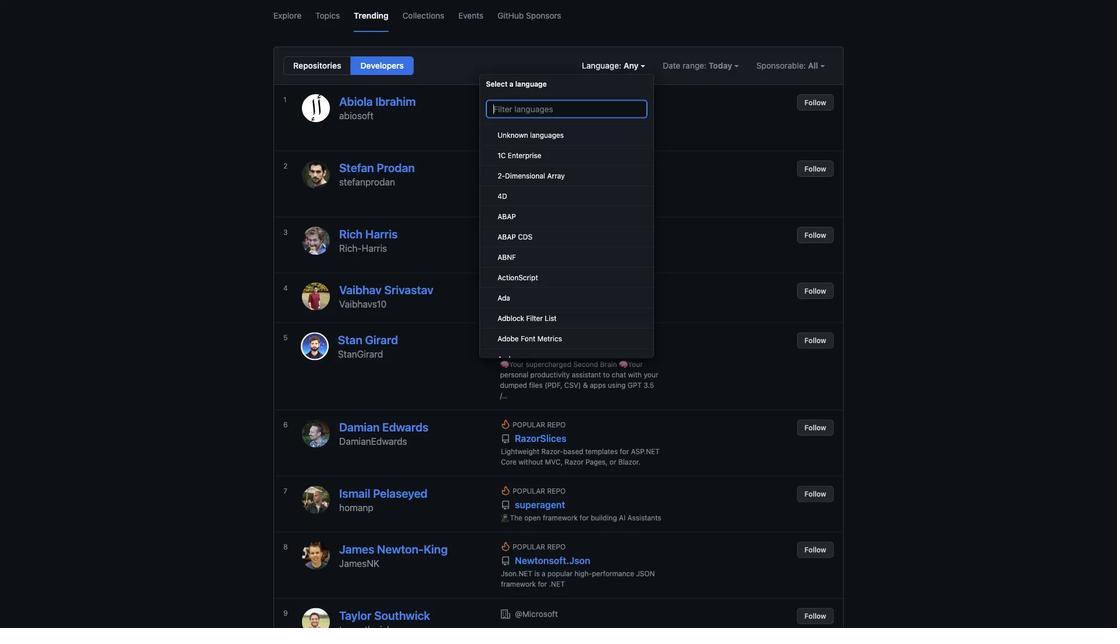 Task type: vqa. For each thing, say whether or not it's contained in the screenshot.
the bottommost 'set'
no



Task type: locate. For each thing, give the bounding box(es) containing it.
abiosoft
[[339, 110, 374, 121]]

by left helm.
[[600, 199, 608, 207]]

7
[[283, 487, 287, 496]]

🧠 up chat
[[619, 361, 626, 369]]

repo for damian edwards
[[547, 421, 566, 429]]

with up gpt
[[628, 371, 642, 379]]

assistant
[[572, 371, 601, 379]]

productivity
[[530, 371, 570, 379]]

repo image for stefan prodan
[[501, 175, 510, 185]]

damianedwards
[[339, 436, 407, 447]]

on
[[566, 122, 574, 130]]

0 horizontal spatial a
[[510, 80, 514, 88]]

menu
[[480, 74, 654, 628]]

agda
[[498, 355, 515, 363]]

vaibhav srivastav link
[[339, 283, 434, 297]]

json
[[636, 570, 655, 578]]

is inside json.net is a popular high-performance json framework for .net
[[534, 570, 540, 578]]

is down 'timoni'
[[525, 189, 530, 197]]

repo image up 🥷
[[501, 501, 510, 510]]

gpt
[[628, 381, 642, 390]]

0 horizontal spatial by
[[531, 199, 539, 207]]

3 repo image from the top
[[501, 501, 510, 510]]

stefanprodan
[[339, 177, 395, 188]]

repo image inside the newtonsoft.json link
[[501, 557, 510, 566]]

popular repo for rich harris
[[513, 228, 566, 236]]

actionscript
[[498, 273, 538, 281]]

🧠 your supercharged second brain 🧠 your personal productivity assistant to chat with your dumped files (pdf, csv) & apps using gpt 3.5 /…
[[500, 361, 658, 400]]

ismail pelaseyed homanp
[[339, 486, 428, 513]]

all
[[808, 61, 818, 70]]

repo down the abap link
[[547, 228, 566, 236]]

for left .net
[[538, 580, 547, 589]]

rich harris rich-harris
[[339, 227, 398, 254]]

your
[[644, 371, 658, 379]]

explore link
[[274, 0, 302, 32]]

@stefanprodan image
[[302, 161, 330, 189]]

popular for stefan prodan
[[513, 162, 545, 170]]

by
[[531, 199, 539, 207], [600, 199, 608, 207]]

rich
[[339, 227, 363, 241]]

popular repo for stefan prodan
[[513, 162, 566, 170]]

1 vertical spatial framework
[[501, 580, 536, 589]]

@rich harris image
[[302, 227, 330, 255]]

abap for abap
[[498, 212, 516, 220]]

ada
[[498, 294, 510, 302]]

0 vertical spatial abap
[[498, 212, 516, 220]]

repo up the superagent
[[547, 487, 566, 496]]

for right manager
[[599, 189, 608, 197]]

2 abap from the top
[[498, 232, 516, 241]]

flame image down the /…
[[501, 420, 510, 429]]

repo image inside degit link
[[501, 242, 510, 251]]

collections
[[403, 10, 444, 20]]

abap
[[498, 212, 516, 220], [498, 232, 516, 241]]

popular for vaibhav srivastav
[[513, 284, 545, 292]]

2 your from the left
[[628, 361, 643, 369]]

popular repo up quivr
[[512, 334, 565, 342]]

0 vertical spatial with
[[641, 122, 654, 130]]

sponsorable:
[[757, 61, 806, 70]]

a down 'timoni'
[[532, 189, 536, 197]]

timoni is a package manager for kubernetes, powered by cue and inspired by helm.
[[501, 189, 650, 207]]

straightforward project scaffolding
[[501, 255, 616, 263]]

colima
[[513, 107, 544, 118]]

flame image
[[501, 94, 510, 104], [501, 161, 510, 170], [501, 227, 510, 236], [501, 283, 510, 292], [500, 333, 509, 342], [501, 420, 510, 429], [501, 486, 510, 496]]

flame image up 🥷
[[501, 486, 510, 496]]

repo image
[[501, 242, 510, 251], [501, 298, 510, 307], [501, 501, 510, 510]]

0 vertical spatial a
[[510, 80, 514, 88]]

repo up the runtimes
[[547, 95, 566, 104]]

1 🧠 from the left
[[500, 361, 507, 369]]

🧠 up personal
[[500, 361, 507, 369]]

adblock filter list
[[498, 314, 557, 322]]

repo up newtonsoft.json
[[547, 543, 566, 551]]

taylor
[[339, 609, 372, 622]]

popular repo up colima
[[513, 95, 566, 104]]

2 by from the left
[[600, 199, 608, 207]]

repo image inside razorslices link
[[501, 435, 510, 444]]

popular repo for vaibhav srivastav
[[513, 284, 566, 292]]

rich harris link
[[339, 227, 398, 241]]

a inside timoni is a package manager for kubernetes, powered by cue and inspired by helm.
[[532, 189, 536, 197]]

popular for damian edwards
[[513, 421, 545, 429]]

flame image down 1c
[[501, 161, 510, 170]]

font
[[521, 334, 536, 342]]

0 horizontal spatial framework
[[501, 580, 536, 589]]

repo image inside colima link
[[501, 109, 510, 118]]

array
[[547, 171, 565, 180]]

popular repo down actionscript in the top of the page
[[513, 284, 566, 292]]

assistants
[[628, 514, 661, 522]]

1 horizontal spatial by
[[600, 199, 608, 207]]

popular repo up the superagent
[[513, 487, 566, 496]]

lightweight razor-based templates for asp.net core without mvc, razor pages, or blazor.
[[501, 448, 660, 466]]

popular repo up the newtonsoft.json link
[[513, 543, 566, 551]]

popular down actionscript in the top of the page
[[513, 284, 545, 292]]

popular repo up degit
[[513, 228, 566, 236]]

is for james newton-king
[[534, 570, 540, 578]]

repo up array
[[547, 162, 566, 170]]

manager
[[568, 189, 597, 197]]

framework
[[543, 514, 578, 522], [501, 580, 536, 589]]

by left the cue
[[531, 199, 539, 207]]

repo down list
[[546, 334, 565, 342]]

macos
[[576, 122, 600, 130]]

helm.
[[610, 199, 629, 207]]

1 repo image from the top
[[501, 242, 510, 251]]

repo image inside quivr link
[[500, 347, 509, 357]]

runtimes
[[535, 122, 564, 130]]

your up personal
[[509, 361, 524, 369]]

for
[[599, 189, 608, 197], [620, 448, 629, 456], [580, 514, 589, 522], [538, 580, 547, 589]]

is down the newtonsoft.json link
[[534, 570, 540, 578]]

popular repo up 2-dimensional array
[[513, 162, 566, 170]]

with right the linux)
[[641, 122, 654, 130]]

a down the newtonsoft.json link
[[542, 570, 546, 578]]

2 vertical spatial a
[[542, 570, 546, 578]]

0 vertical spatial harris
[[365, 227, 398, 241]]

stangirard
[[338, 349, 383, 360]]

damianedwards link
[[339, 436, 407, 447]]

@twsouthwick image
[[302, 608, 330, 628]]

razor-
[[541, 448, 563, 456]]

pages,
[[586, 458, 608, 466]]

repo image for harris
[[501, 242, 510, 251]]

supercharged
[[526, 361, 571, 369]]

package
[[538, 189, 566, 197]]

newton-
[[377, 542, 424, 556]]

2 vertical spatial repo image
[[501, 501, 510, 510]]

popular repo up 'razorslices'
[[513, 421, 566, 429]]

repo
[[547, 95, 566, 104], [547, 162, 566, 170], [547, 228, 566, 236], [547, 284, 566, 292], [546, 334, 565, 342], [547, 421, 566, 429], [547, 487, 566, 496], [547, 543, 566, 551]]

timoni link
[[501, 173, 542, 185]]

abap left cds
[[498, 232, 516, 241]]

1c enterprise
[[498, 151, 542, 159]]

popular up 2-dimensional array
[[513, 162, 545, 170]]

0 horizontal spatial your
[[509, 361, 524, 369]]

repo image down flame icon on the bottom left of the page
[[501, 557, 510, 566]]

popular up degit
[[513, 228, 545, 236]]

sponsorable: all
[[757, 61, 818, 70]]

stefanprodan link
[[339, 177, 395, 188]]

is inside timoni is a package manager for kubernetes, powered by cue and inspired by helm.
[[525, 189, 530, 197]]

degit link
[[501, 240, 538, 251]]

repo for stan girard
[[546, 334, 565, 342]]

flame image up ada at the top of the page
[[501, 283, 510, 292]]

a inside json.net is a popular high-performance json framework for .net
[[542, 570, 546, 578]]

framework down the superagent
[[543, 514, 578, 522]]

popular for rich harris
[[513, 228, 545, 236]]

popular up the newtonsoft.json link
[[513, 543, 545, 551]]

2 repo image from the top
[[501, 298, 510, 307]]

5 link
[[283, 333, 291, 401]]

ismail pelaseyed link
[[339, 486, 428, 500]]

templates
[[585, 448, 618, 456]]

vaibhavs10 link
[[339, 299, 387, 310]]

repo for james newton-king
[[547, 543, 566, 551]]

flame image for prodan
[[501, 161, 510, 170]]

popular up quivr
[[512, 334, 544, 342]]

0 vertical spatial is
[[525, 189, 530, 197]]

girard
[[365, 333, 398, 347]]

homanp link
[[339, 502, 374, 513]]

repo image for pelaseyed
[[501, 501, 510, 510]]

repo image inside superagent link
[[501, 501, 510, 510]]

popular
[[513, 95, 545, 104], [513, 162, 545, 170], [513, 228, 545, 236], [513, 284, 545, 292], [512, 334, 544, 342], [513, 421, 545, 429], [513, 487, 545, 496], [513, 543, 545, 551]]

inspired
[[572, 199, 598, 207]]

popular up colima
[[513, 95, 545, 104]]

repo image
[[501, 109, 510, 118], [501, 175, 510, 185], [500, 347, 509, 357], [501, 435, 510, 444], [501, 557, 510, 566]]

repo image up adblock
[[501, 298, 510, 307]]

with inside 🧠 your supercharged second brain 🧠 your personal productivity assistant to chat with your dumped files (pdf, csv) & apps using gpt 3.5 /…
[[628, 371, 642, 379]]

powered
[[501, 199, 529, 207]]

1 vertical spatial with
[[628, 371, 642, 379]]

today
[[709, 61, 732, 70]]

trending
[[354, 10, 389, 20]]

0 vertical spatial repo image
[[501, 242, 510, 251]]

🧠
[[500, 361, 507, 369], [619, 361, 626, 369]]

abap for abap cds
[[498, 232, 516, 241]]

with
[[641, 122, 654, 130], [628, 371, 642, 379]]

any
[[624, 61, 639, 70]]

repo down straightforward project scaffolding
[[547, 284, 566, 292]]

with inside container runtimes on macos (and linux) with minimal setup
[[641, 122, 654, 130]]

harris up the rich-harris link at the top left of the page
[[365, 227, 398, 241]]

flame image up degit link
[[501, 227, 510, 236]]

1 horizontal spatial framework
[[543, 514, 578, 522]]

2 horizontal spatial a
[[542, 570, 546, 578]]

is for stefan prodan
[[525, 189, 530, 197]]

4
[[283, 284, 288, 292]]

repo image up the lightweight
[[501, 435, 510, 444]]

popular repo for damian edwards
[[513, 421, 566, 429]]

github sponsors
[[498, 10, 561, 20]]

quivr
[[512, 346, 536, 357]]

flame image up quivr link
[[500, 333, 509, 342]]

list
[[545, 314, 557, 322]]

repo image up the timoni
[[501, 175, 510, 185]]

1 horizontal spatial your
[[628, 361, 643, 369]]

Follow homanp submit
[[797, 486, 834, 502]]

1 vertical spatial a
[[532, 189, 536, 197]]

1 abap from the top
[[498, 212, 516, 220]]

events
[[458, 10, 484, 20]]

Follow Rich-Harris submit
[[797, 227, 834, 243]]

filter
[[526, 314, 543, 322]]

Follow Vaibhavs10 submit
[[797, 283, 834, 299]]

flame image for edwards
[[501, 420, 510, 429]]

Follow stefanprodan submit
[[797, 161, 834, 177]]

1 horizontal spatial is
[[534, 570, 540, 578]]

abap cds
[[498, 232, 533, 241]]

a right select at the left of the page
[[510, 80, 514, 88]]

your up gpt
[[628, 361, 643, 369]]

setup
[[528, 133, 547, 141]]

1 vertical spatial abap
[[498, 232, 516, 241]]

framework down json.net
[[501, 580, 536, 589]]

for up blazor.
[[620, 448, 629, 456]]

1 horizontal spatial 🧠
[[619, 361, 626, 369]]

languages
[[530, 131, 564, 139]]

popular up razorslices link on the bottom of page
[[513, 421, 545, 429]]

0 horizontal spatial is
[[525, 189, 530, 197]]

repo up 'razorslices'
[[547, 421, 566, 429]]

popular up superagent link
[[513, 487, 545, 496]]

popular repo for abiola ibrahim
[[513, 95, 566, 104]]

linux)
[[618, 122, 639, 130]]

straightforward
[[501, 255, 552, 263]]

1 vertical spatial repo image
[[501, 298, 510, 307]]

1 vertical spatial is
[[534, 570, 540, 578]]

0 horizontal spatial 🧠
[[500, 361, 507, 369]]

harris down rich harris link
[[362, 243, 387, 254]]

repo image up the container
[[501, 109, 510, 118]]

repo image inside timoni link
[[501, 175, 510, 185]]

abap down the powered
[[498, 212, 516, 220]]

building
[[591, 514, 617, 522]]

newtonsoft.json link
[[501, 555, 590, 567]]

repo image down adobe
[[500, 347, 509, 357]]

popular repo for ismail pelaseyed
[[513, 487, 566, 496]]

flame image for girard
[[500, 333, 509, 342]]

1 horizontal spatial a
[[532, 189, 536, 197]]

flame image for ibrahim
[[501, 94, 510, 104]]

Type or choose a language text field
[[486, 100, 648, 118]]

flame image down select at the left of the page
[[501, 94, 510, 104]]

repo image up the abnf
[[501, 242, 510, 251]]



Task type: describe. For each thing, give the bounding box(es) containing it.
metrics
[[538, 334, 562, 342]]

taylor southwick link
[[339, 609, 430, 622]]

popular for stan girard
[[512, 334, 544, 342]]

date range: today
[[663, 61, 734, 70]]

based
[[563, 448, 583, 456]]

1
[[283, 95, 287, 104]]

Follow JamesNK submit
[[797, 542, 834, 558]]

json.net
[[501, 570, 532, 578]]

1 your from the left
[[509, 361, 524, 369]]

ada link
[[480, 288, 654, 308]]

files
[[529, 381, 543, 390]]

enterprise
[[508, 151, 542, 159]]

3 link
[[283, 227, 293, 264]]

sponsors
[[526, 10, 561, 20]]

to
[[603, 371, 610, 379]]

2 link
[[283, 161, 293, 208]]

rich-harris link
[[339, 243, 387, 254]]

menu containing select a language
[[480, 74, 654, 628]]

ai
[[619, 514, 626, 522]]

repo for abiola ibrahim
[[547, 95, 566, 104]]

flame image for srivastav
[[501, 283, 510, 292]]

abiola ibrahim link
[[339, 95, 416, 108]]

repositories
[[293, 61, 341, 70]]

repo image for stan girard
[[500, 347, 509, 357]]

taylor southwick
[[339, 609, 430, 622]]

rich-
[[339, 243, 362, 254]]

jamesnk link
[[339, 558, 379, 569]]

6
[[283, 421, 288, 429]]

flame image
[[501, 542, 510, 551]]

damian
[[339, 420, 380, 434]]

repo for vaibhav srivastav
[[547, 284, 566, 292]]

adobe font metrics link
[[480, 328, 654, 349]]

for inside lightweight razor-based templates for asp.net core without mvc, razor pages, or blazor.
[[620, 448, 629, 456]]

flame image for pelaseyed
[[501, 486, 510, 496]]

@damianedwards image
[[302, 420, 330, 448]]

Follow DamianEdwards submit
[[797, 420, 834, 436]]

popular repo for stan girard
[[512, 334, 565, 342]]

/…
[[500, 392, 508, 400]]

github
[[498, 10, 524, 20]]

high-
[[575, 570, 592, 578]]

Follow StanGirard submit
[[797, 333, 834, 349]]

0 vertical spatial framework
[[543, 514, 578, 522]]

unknown languages
[[498, 131, 564, 139]]

personal
[[500, 371, 529, 379]]

mvc,
[[545, 458, 563, 466]]

@stangirard image
[[301, 333, 329, 361]]

repo for ismail pelaseyed
[[547, 487, 566, 496]]

2
[[283, 162, 288, 170]]

flame image for harris
[[501, 227, 510, 236]]

1 vertical spatial harris
[[362, 243, 387, 254]]

popular for ismail pelaseyed
[[513, 487, 545, 496]]

quivr link
[[500, 345, 536, 357]]

1 link
[[283, 94, 293, 142]]

9
[[283, 610, 288, 618]]

Follow abiosoft submit
[[797, 94, 834, 111]]

abiola
[[339, 95, 373, 108]]

a for james newton-king
[[542, 570, 546, 578]]

pelaseyed
[[373, 486, 428, 500]]

asp.net
[[631, 448, 660, 456]]

language: any
[[582, 61, 641, 70]]

repo image for srivastav
[[501, 298, 510, 307]]

unknown languages link
[[480, 125, 654, 145]]

popular
[[548, 570, 573, 578]]

repositories link
[[283, 56, 351, 75]]

popular repo for james newton-king
[[513, 543, 566, 551]]

homanp
[[339, 502, 374, 513]]

framework inside json.net is a popular high-performance json framework for .net
[[501, 580, 536, 589]]

stan girard link
[[338, 333, 398, 347]]

2-dimensional array link
[[480, 166, 654, 186]]

dimensional
[[505, 171, 545, 180]]

king
[[424, 542, 448, 556]]

container
[[501, 122, 533, 130]]

a for stefan prodan
[[532, 189, 536, 197]]

5
[[283, 334, 288, 342]]

adblock
[[498, 314, 524, 322]]

stefan prodan link
[[339, 161, 415, 175]]

a inside menu
[[510, 80, 514, 88]]

stangirard link
[[338, 349, 383, 360]]

lightweight
[[501, 448, 540, 456]]

james newton-king link
[[339, 542, 448, 556]]

Follow twsouthwick submit
[[797, 608, 834, 625]]

8
[[283, 543, 288, 551]]

repo image for damian edwards
[[501, 435, 510, 444]]

popular for abiola ibrahim
[[513, 95, 545, 104]]

prodan
[[377, 161, 415, 175]]

cue
[[541, 199, 556, 207]]

or
[[610, 458, 617, 466]]

second
[[573, 361, 598, 369]]

@homanp image
[[302, 486, 330, 514]]

2 🧠 from the left
[[619, 361, 626, 369]]

without
[[519, 458, 543, 466]]

scaffolding
[[579, 255, 616, 263]]

blazor.
[[618, 458, 641, 466]]

repo for rich harris
[[547, 228, 566, 236]]

8 link
[[283, 542, 293, 590]]

timoni
[[501, 189, 523, 197]]

@jamesnk image
[[302, 542, 330, 570]]

explore
[[274, 10, 302, 20]]

repo image for abiola ibrahim
[[501, 109, 510, 118]]

1 by from the left
[[531, 199, 539, 207]]

@microsoft
[[515, 610, 558, 619]]

superagent
[[513, 499, 565, 510]]

adblock filter list link
[[480, 308, 654, 328]]

select
[[486, 80, 508, 88]]

popular for james newton-king
[[513, 543, 545, 551]]

repo image for james newton-king
[[501, 557, 510, 566]]

dumped
[[500, 381, 527, 390]]

organization image
[[501, 610, 510, 619]]

@vaibhavs10 image
[[302, 283, 330, 311]]

vaibhav srivastav vaibhavs10
[[339, 283, 434, 310]]

repo for stefan prodan
[[547, 162, 566, 170]]

(and
[[602, 122, 616, 130]]

1c
[[498, 151, 506, 159]]

for inside timoni is a package manager for kubernetes, powered by cue and inspired by helm.
[[599, 189, 608, 197]]

for left building
[[580, 514, 589, 522]]

adobe
[[498, 334, 519, 342]]

for inside json.net is a popular high-performance json framework for .net
[[538, 580, 547, 589]]

stefan prodan stefanprodan
[[339, 161, 415, 188]]

ismail
[[339, 486, 370, 500]]

actionscript link
[[480, 267, 654, 288]]

3.5
[[644, 381, 654, 390]]

@abiosoft image
[[302, 94, 330, 122]]



